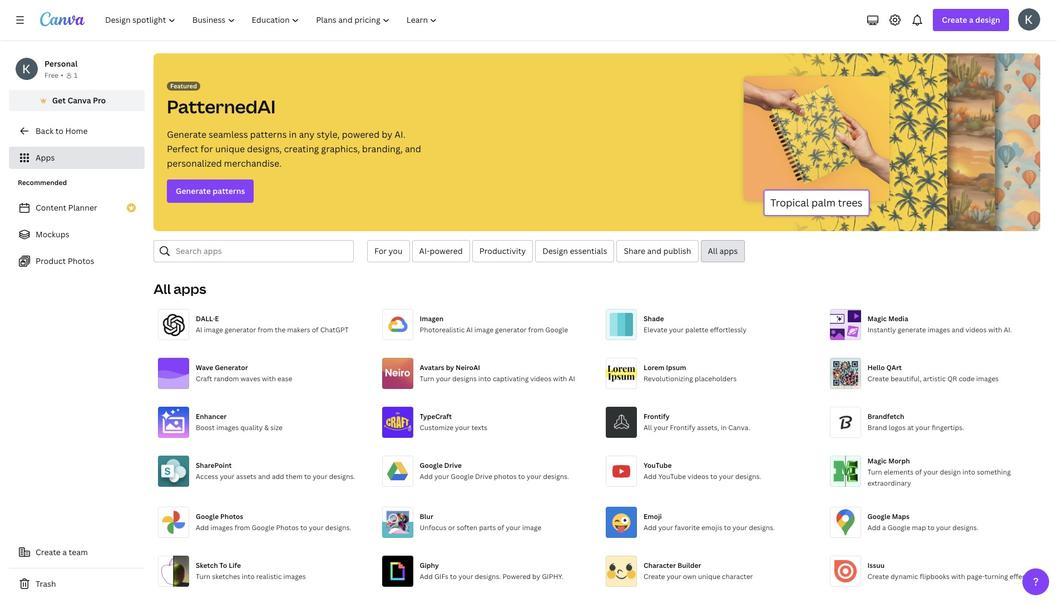 Task type: locate. For each thing, give the bounding box(es) containing it.
0 vertical spatial videos
[[966, 325, 987, 335]]

turn inside sketch to life turn sketches into realistic images
[[196, 572, 210, 582]]

0 horizontal spatial photos
[[68, 256, 94, 266]]

unique down 'seamless'
[[215, 143, 245, 155]]

imagen
[[420, 314, 444, 324]]

patterns up designs,
[[250, 129, 287, 141]]

a inside button
[[62, 547, 67, 558]]

image inside imagen photorealistic ai image generator from google
[[474, 325, 494, 335]]

back to home link
[[9, 120, 145, 142]]

of right parts
[[498, 523, 504, 533]]

create inside the issuu create dynamic flipbooks with page-turning effects
[[868, 572, 889, 582]]

2 horizontal spatial image
[[522, 523, 541, 533]]

turn for sketch to life turn sketches into realistic images
[[196, 572, 210, 582]]

0 horizontal spatial design
[[940, 468, 961, 477]]

your inside typecraft customize your texts
[[455, 423, 470, 433]]

2 vertical spatial of
[[498, 523, 504, 533]]

1 horizontal spatial by
[[446, 363, 454, 373]]

photos down assets
[[220, 512, 243, 522]]

drive left the photos on the bottom left of page
[[475, 472, 492, 482]]

1 horizontal spatial apps
[[720, 246, 738, 256]]

avatars
[[420, 363, 444, 373]]

sketch
[[196, 561, 218, 571]]

into left something
[[963, 468, 975, 477]]

1 magic from the top
[[868, 314, 887, 324]]

0 horizontal spatial into
[[242, 572, 255, 582]]

powered up graphics,
[[342, 129, 380, 141]]

effortlessly
[[710, 325, 747, 335]]

chatgpt
[[320, 325, 349, 335]]

0 horizontal spatial of
[[312, 325, 319, 335]]

1 horizontal spatial videos
[[688, 472, 709, 482]]

0 vertical spatial design
[[975, 14, 1000, 25]]

2 horizontal spatial ai
[[569, 374, 575, 384]]

turn
[[420, 374, 434, 384], [868, 468, 882, 477], [196, 572, 210, 582]]

google
[[545, 325, 568, 335], [420, 461, 443, 471], [451, 472, 473, 482], [196, 512, 219, 522], [868, 512, 890, 522], [252, 523, 274, 533], [888, 523, 910, 533]]

of inside blur unfocus or soften parts of your image
[[498, 523, 504, 533]]

generate inside button
[[176, 186, 211, 196]]

apps right publish at the top right of the page
[[720, 246, 738, 256]]

style,
[[317, 129, 340, 141]]

by left neiroai
[[446, 363, 454, 373]]

image
[[204, 325, 223, 335], [474, 325, 494, 335], [522, 523, 541, 533]]

neiroai
[[456, 363, 480, 373]]

them
[[286, 472, 303, 482]]

2 horizontal spatial from
[[528, 325, 544, 335]]

drive
[[444, 461, 462, 471], [475, 472, 492, 482]]

issuu create dynamic flipbooks with page-turning effects
[[868, 561, 1032, 582]]

to right "emojis" at the bottom right
[[724, 523, 731, 533]]

unique right own
[[698, 572, 720, 582]]

images inside enhancer boost images quality & size
[[216, 423, 239, 433]]

powered right you
[[430, 246, 463, 256]]

0 horizontal spatial powered
[[342, 129, 380, 141]]

design inside dropdown button
[[975, 14, 1000, 25]]

0 vertical spatial unique
[[215, 143, 245, 155]]

trash link
[[9, 574, 145, 596]]

design left kendall parks image at the right top
[[975, 14, 1000, 25]]

frontify left assets,
[[670, 423, 696, 433]]

apps
[[36, 152, 55, 163]]

magic media instantly generate images and videos with ai.
[[868, 314, 1012, 335]]

a text box shows "tropical palm trees" and behind it is a photo of two hands holding a spiral bound notebook with a repeating pattern of palm trees on the cover. behind that are more patterns. one is of cacti in the desert and the other is hot air balloons in the clouds. image
[[724, 53, 1040, 231]]

create inside character builder create your own unique character
[[644, 572, 665, 582]]

0 horizontal spatial image
[[204, 325, 223, 335]]

2 generator from the left
[[495, 325, 527, 335]]

add up sketch
[[196, 523, 209, 533]]

trash
[[36, 579, 56, 590]]

0 vertical spatial of
[[312, 325, 319, 335]]

2 horizontal spatial videos
[[966, 325, 987, 335]]

•
[[61, 71, 63, 80]]

0 horizontal spatial a
[[62, 547, 67, 558]]

0 horizontal spatial patterns
[[213, 186, 245, 196]]

elements
[[884, 468, 914, 477]]

design
[[543, 246, 568, 256]]

0 vertical spatial apps
[[720, 246, 738, 256]]

canva
[[68, 95, 91, 106]]

product photos link
[[9, 250, 145, 273]]

add up issuu
[[868, 523, 881, 533]]

0 vertical spatial by
[[382, 129, 392, 141]]

top level navigation element
[[98, 9, 447, 31]]

patterns inside generate seamless patterns in any style, powered by ai. perfect for unique designs, creating graphics, branding, and personalized merchandise.
[[250, 129, 287, 141]]

create a team
[[36, 547, 88, 558]]

a
[[969, 14, 974, 25], [882, 523, 886, 533], [62, 547, 67, 558]]

your inside avatars by neiroai turn your designs into captivating videos with ai
[[436, 374, 451, 384]]

all apps inside button
[[708, 246, 738, 256]]

unique inside generate seamless patterns in any style, powered by ai. perfect for unique designs, creating graphics, branding, and personalized merchandise.
[[215, 143, 245, 155]]

images inside sketch to life turn sketches into realistic images
[[283, 572, 306, 582]]

generate for generate patterns
[[176, 186, 211, 196]]

1 horizontal spatial into
[[478, 374, 491, 384]]

2 magic from the top
[[868, 457, 887, 466]]

your inside google photos add images from google photos to your designs.
[[309, 523, 324, 533]]

google maps add a google map to your designs.
[[868, 512, 979, 533]]

0 horizontal spatial videos
[[530, 374, 552, 384]]

into left realistic
[[242, 572, 255, 582]]

and right share
[[647, 246, 661, 256]]

1 vertical spatial in
[[721, 423, 727, 433]]

with inside avatars by neiroai turn your designs into captivating videos with ai
[[553, 374, 567, 384]]

apps link
[[9, 147, 145, 169]]

photos inside "link"
[[68, 256, 94, 266]]

at
[[907, 423, 914, 433]]

ai. for by
[[395, 129, 406, 141]]

favorite
[[675, 523, 700, 533]]

1 horizontal spatial turn
[[420, 374, 434, 384]]

and
[[405, 143, 421, 155], [647, 246, 661, 256], [952, 325, 964, 335], [258, 472, 270, 482]]

1 vertical spatial ai.
[[1004, 325, 1012, 335]]

0 horizontal spatial drive
[[444, 461, 462, 471]]

add inside google maps add a google map to your designs.
[[868, 523, 881, 533]]

your inside magic morph turn elements of your design into something extraordinary
[[924, 468, 938, 477]]

1 generator from the left
[[225, 325, 256, 335]]

to down them at the left
[[300, 523, 307, 533]]

character
[[722, 572, 753, 582]]

videos up "emoji add your favorite emojis to your designs."
[[688, 472, 709, 482]]

videos inside magic media instantly generate images and videos with ai.
[[966, 325, 987, 335]]

1 vertical spatial a
[[882, 523, 886, 533]]

1 vertical spatial all
[[154, 280, 171, 298]]

of right makers
[[312, 325, 319, 335]]

ai inside imagen photorealistic ai image generator from google
[[466, 325, 473, 335]]

2 vertical spatial into
[[242, 572, 255, 582]]

2 vertical spatial photos
[[276, 523, 299, 533]]

0 horizontal spatial by
[[382, 129, 392, 141]]

1 horizontal spatial photos
[[220, 512, 243, 522]]

youtube
[[644, 461, 672, 471], [658, 472, 686, 482]]

0 vertical spatial all apps
[[708, 246, 738, 256]]

planner
[[68, 202, 97, 213]]

share and publish button
[[617, 240, 698, 263]]

add inside youtube add youtube videos to your designs.
[[644, 472, 657, 482]]

image down dall·e
[[204, 325, 223, 335]]

magic inside magic morph turn elements of your design into something extraordinary
[[868, 457, 887, 466]]

1 horizontal spatial a
[[882, 523, 886, 533]]

2 horizontal spatial into
[[963, 468, 975, 477]]

perfect
[[167, 143, 198, 155]]

1 vertical spatial apps
[[174, 280, 206, 298]]

by up the branding,
[[382, 129, 392, 141]]

photos down mockups link at the left of the page
[[68, 256, 94, 266]]

images right code
[[976, 374, 999, 384]]

0 horizontal spatial frontify
[[644, 412, 670, 422]]

2 vertical spatial by
[[532, 572, 540, 582]]

by inside giphy add gifs to your designs. powered by giphy.
[[532, 572, 540, 582]]

generate
[[898, 325, 926, 335]]

to inside youtube add youtube videos to your designs.
[[710, 472, 717, 482]]

create
[[942, 14, 967, 25], [868, 374, 889, 384], [36, 547, 61, 558], [644, 572, 665, 582], [868, 572, 889, 582]]

2 horizontal spatial a
[[969, 14, 974, 25]]

apps inside all apps button
[[720, 246, 738, 256]]

turn down avatars
[[420, 374, 434, 384]]

1
[[74, 71, 77, 80]]

maps
[[892, 512, 910, 522]]

list containing content planner
[[9, 197, 145, 273]]

0 horizontal spatial from
[[235, 523, 250, 533]]

0 vertical spatial all
[[708, 246, 718, 256]]

life
[[229, 561, 241, 571]]

from up captivating
[[528, 325, 544, 335]]

1 vertical spatial unique
[[698, 572, 720, 582]]

ai. inside magic media instantly generate images and videos with ai.
[[1004, 325, 1012, 335]]

2 horizontal spatial photos
[[276, 523, 299, 533]]

all inside all apps button
[[708, 246, 718, 256]]

wave generator craft random waves with ease
[[196, 363, 292, 384]]

0 vertical spatial a
[[969, 14, 974, 25]]

image up neiroai
[[474, 325, 494, 335]]

all apps
[[708, 246, 738, 256], [154, 280, 206, 298]]

1 vertical spatial into
[[963, 468, 975, 477]]

1 horizontal spatial design
[[975, 14, 1000, 25]]

a for design
[[969, 14, 974, 25]]

0 horizontal spatial ai.
[[395, 129, 406, 141]]

by left giphy.
[[532, 572, 540, 582]]

with
[[988, 325, 1002, 335], [262, 374, 276, 384], [553, 374, 567, 384], [951, 572, 965, 582]]

all apps up dall·e
[[154, 280, 206, 298]]

home
[[65, 126, 88, 136]]

content planner link
[[9, 197, 145, 219]]

to right 'gifs'
[[450, 572, 457, 582]]

1 vertical spatial turn
[[868, 468, 882, 477]]

productivity
[[479, 246, 526, 256]]

turn inside avatars by neiroai turn your designs into captivating videos with ai
[[420, 374, 434, 384]]

images right 'generate'
[[928, 325, 950, 335]]

1 vertical spatial drive
[[475, 472, 492, 482]]

0 vertical spatial in
[[289, 129, 297, 141]]

0 vertical spatial into
[[478, 374, 491, 384]]

from up life
[[235, 523, 250, 533]]

your inside giphy add gifs to your designs. powered by giphy.
[[459, 572, 473, 582]]

instantly
[[868, 325, 896, 335]]

generate inside generate seamless patterns in any style, powered by ai. perfect for unique designs, creating graphics, branding, and personalized merchandise.
[[167, 129, 206, 141]]

magic up instantly
[[868, 314, 887, 324]]

drive down customize
[[444, 461, 462, 471]]

and left add
[[258, 472, 270, 482]]

2 horizontal spatial all
[[708, 246, 718, 256]]

random
[[214, 374, 239, 384]]

placeholders
[[695, 374, 737, 384]]

in left any
[[289, 129, 297, 141]]

1 vertical spatial of
[[915, 468, 922, 477]]

to right them at the left
[[304, 472, 311, 482]]

frontify down revolutionizing on the right of the page
[[644, 412, 670, 422]]

from inside google photos add images from google photos to your designs.
[[235, 523, 250, 533]]

add inside google photos add images from google photos to your designs.
[[196, 523, 209, 533]]

0 horizontal spatial in
[[289, 129, 297, 141]]

ai
[[196, 325, 202, 335], [466, 325, 473, 335], [569, 374, 575, 384]]

apps up dall·e
[[174, 280, 206, 298]]

videos up code
[[966, 325, 987, 335]]

and inside button
[[647, 246, 661, 256]]

1 horizontal spatial ai.
[[1004, 325, 1012, 335]]

product photos
[[36, 256, 94, 266]]

from inside dall·e ai image generator from the makers of chatgpt
[[258, 325, 273, 335]]

1 horizontal spatial all apps
[[708, 246, 738, 256]]

frontify
[[644, 412, 670, 422], [670, 423, 696, 433]]

add inside giphy add gifs to your designs. powered by giphy.
[[420, 572, 433, 582]]

videos right captivating
[[530, 374, 552, 384]]

ai. inside generate seamless patterns in any style, powered by ai. perfect for unique designs, creating graphics, branding, and personalized merchandise.
[[395, 129, 406, 141]]

magic
[[868, 314, 887, 324], [868, 457, 887, 466]]

something
[[977, 468, 1011, 477]]

1 horizontal spatial generator
[[495, 325, 527, 335]]

any
[[299, 129, 314, 141]]

0 vertical spatial powered
[[342, 129, 380, 141]]

blur
[[420, 512, 433, 522]]

your inside shade elevate your palette effortlessly
[[669, 325, 684, 335]]

image right parts
[[522, 523, 541, 533]]

1 horizontal spatial frontify
[[670, 423, 696, 433]]

artistic
[[923, 374, 946, 384]]

1 vertical spatial all apps
[[154, 280, 206, 298]]

from left the
[[258, 325, 273, 335]]

add inside "emoji add your favorite emojis to your designs."
[[644, 523, 657, 533]]

design essentials button
[[535, 240, 614, 263]]

images inside magic media instantly generate images and videos with ai.
[[928, 325, 950, 335]]

to inside giphy add gifs to your designs. powered by giphy.
[[450, 572, 457, 582]]

branding,
[[362, 143, 403, 155]]

photos down them at the left
[[276, 523, 299, 533]]

1 vertical spatial by
[[446, 363, 454, 373]]

boost
[[196, 423, 215, 433]]

elevate
[[644, 325, 667, 335]]

of right elements
[[915, 468, 922, 477]]

generator up avatars by neiroai turn your designs into captivating videos with ai
[[495, 325, 527, 335]]

0 horizontal spatial turn
[[196, 572, 210, 582]]

back to home
[[36, 126, 88, 136]]

0 vertical spatial turn
[[420, 374, 434, 384]]

typecraft
[[420, 412, 452, 422]]

2 vertical spatial a
[[62, 547, 67, 558]]

create a design
[[942, 14, 1000, 25]]

add inside google drive add your google drive photos to your designs.
[[420, 472, 433, 482]]

to inside "emoji add your favorite emojis to your designs."
[[724, 523, 731, 533]]

palette
[[685, 325, 708, 335]]

into down neiroai
[[478, 374, 491, 384]]

2 vertical spatial all
[[644, 423, 652, 433]]

generator up generator
[[225, 325, 256, 335]]

add down giphy
[[420, 572, 433, 582]]

design left something
[[940, 468, 961, 477]]

0 vertical spatial magic
[[868, 314, 887, 324]]

giphy add gifs to your designs. powered by giphy.
[[420, 561, 564, 582]]

1 horizontal spatial ai
[[466, 325, 473, 335]]

1 horizontal spatial image
[[474, 325, 494, 335]]

sharepoint
[[196, 461, 232, 471]]

issuu
[[868, 561, 885, 571]]

generator
[[225, 325, 256, 335], [495, 325, 527, 335]]

1 vertical spatial powered
[[430, 246, 463, 256]]

2 horizontal spatial by
[[532, 572, 540, 582]]

all apps right publish at the top right of the page
[[708, 246, 738, 256]]

logos
[[889, 423, 906, 433]]

blur unfocus or soften parts of your image
[[420, 512, 541, 533]]

images up 'to'
[[211, 523, 233, 533]]

turn up "extraordinary" on the bottom of page
[[868, 468, 882, 477]]

turn down sketch
[[196, 572, 210, 582]]

1 vertical spatial photos
[[220, 512, 243, 522]]

designs,
[[247, 143, 282, 155]]

for you
[[374, 246, 403, 256]]

1 horizontal spatial in
[[721, 423, 727, 433]]

0 horizontal spatial unique
[[215, 143, 245, 155]]

powered inside button
[[430, 246, 463, 256]]

images right realistic
[[283, 572, 306, 582]]

and right the branding,
[[405, 143, 421, 155]]

ai-powered button
[[412, 240, 470, 263]]

effects
[[1010, 572, 1032, 582]]

0 vertical spatial patterns
[[250, 129, 287, 141]]

realistic
[[256, 572, 282, 582]]

magic left morph
[[868, 457, 887, 466]]

images down enhancer
[[216, 423, 239, 433]]

designs. inside "emoji add your favorite emojis to your designs."
[[749, 523, 775, 533]]

your inside brandfetch brand logos at your fingertips.
[[915, 423, 930, 433]]

1 horizontal spatial of
[[498, 523, 504, 533]]

generate down the personalized
[[176, 186, 211, 196]]

1 horizontal spatial from
[[258, 325, 273, 335]]

patterns down the merchandise.
[[213, 186, 245, 196]]

2 vertical spatial turn
[[196, 572, 210, 582]]

powered inside generate seamless patterns in any style, powered by ai. perfect for unique designs, creating graphics, branding, and personalized merchandise.
[[342, 129, 380, 141]]

add up emoji
[[644, 472, 657, 482]]

2 vertical spatial videos
[[688, 472, 709, 482]]

1 vertical spatial videos
[[530, 374, 552, 384]]

emoji add your favorite emojis to your designs.
[[644, 512, 775, 533]]

0 horizontal spatial generator
[[225, 325, 256, 335]]

generate up perfect
[[167, 129, 206, 141]]

1 vertical spatial patterns
[[213, 186, 245, 196]]

0 horizontal spatial ai
[[196, 325, 202, 335]]

to up "emoji add your favorite emojis to your designs."
[[710, 472, 717, 482]]

and right 'generate'
[[952, 325, 964, 335]]

list
[[9, 197, 145, 273]]

unique
[[215, 143, 245, 155], [698, 572, 720, 582]]

by for giphy add gifs to your designs. powered by giphy.
[[532, 572, 540, 582]]

add up blur
[[420, 472, 433, 482]]

0 vertical spatial generate
[[167, 129, 206, 141]]

1 vertical spatial design
[[940, 468, 961, 477]]

1 horizontal spatial powered
[[430, 246, 463, 256]]

in left the 'canva.'
[[721, 423, 727, 433]]

1 vertical spatial generate
[[176, 186, 211, 196]]

to right the photos on the bottom left of page
[[518, 472, 525, 482]]

1 horizontal spatial unique
[[698, 572, 720, 582]]

to right map
[[928, 523, 935, 533]]

1 horizontal spatial all
[[644, 423, 652, 433]]

add down emoji
[[644, 523, 657, 533]]

0 vertical spatial ai.
[[395, 129, 406, 141]]

magic inside magic media instantly generate images and videos with ai.
[[868, 314, 887, 324]]

brand
[[868, 423, 887, 433]]

1 horizontal spatial patterns
[[250, 129, 287, 141]]

by inside generate seamless patterns in any style, powered by ai. perfect for unique designs, creating graphics, branding, and personalized merchandise.
[[382, 129, 392, 141]]

kendall parks image
[[1018, 8, 1040, 31]]



Task type: describe. For each thing, give the bounding box(es) containing it.
dall·e
[[196, 314, 219, 324]]

mockups
[[36, 229, 69, 240]]

patterns inside "generate patterns" button
[[213, 186, 245, 196]]

frontify all your frontify assets, in canva.
[[644, 412, 750, 433]]

0 horizontal spatial apps
[[174, 280, 206, 298]]

designs. inside google maps add a google map to your designs.
[[952, 523, 979, 533]]

pro
[[93, 95, 106, 106]]

designs. inside sharepoint access your assets and add them to your designs.
[[329, 472, 355, 482]]

a for team
[[62, 547, 67, 558]]

in inside generate seamless patterns in any style, powered by ai. perfect for unique designs, creating graphics, branding, and personalized merchandise.
[[289, 129, 297, 141]]

revolutionizing
[[644, 374, 693, 384]]

ai inside dall·e ai image generator from the makers of chatgpt
[[196, 325, 202, 335]]

into inside sketch to life turn sketches into realistic images
[[242, 572, 255, 582]]

generate patterns button
[[167, 180, 254, 203]]

recommended
[[18, 178, 67, 187]]

by for generate seamless patterns in any style, powered by ai. perfect for unique designs, creating graphics, branding, and personalized merchandise.
[[382, 129, 392, 141]]

0 vertical spatial frontify
[[644, 412, 670, 422]]

qart
[[886, 363, 902, 373]]

from for google photos add images from google photos to your designs.
[[235, 523, 250, 533]]

your inside google maps add a google map to your designs.
[[936, 523, 951, 533]]

waves
[[241, 374, 260, 384]]

merchandise.
[[224, 157, 282, 170]]

featured patternedai
[[167, 82, 276, 118]]

your inside frontify all your frontify assets, in canva.
[[654, 423, 668, 433]]

sketches
[[212, 572, 240, 582]]

to inside google photos add images from google photos to your designs.
[[300, 523, 307, 533]]

photos for product
[[68, 256, 94, 266]]

create a team button
[[9, 542, 145, 564]]

of inside magic morph turn elements of your design into something extraordinary
[[915, 468, 922, 477]]

generate for generate seamless patterns in any style, powered by ai. perfect for unique designs, creating graphics, branding, and personalized merchandise.
[[167, 129, 206, 141]]

unique inside character builder create your own unique character
[[698, 572, 720, 582]]

seamless
[[209, 129, 248, 141]]

images inside hello qart create beautiful, artistic qr code images
[[976, 374, 999, 384]]

0 vertical spatial youtube
[[644, 461, 672, 471]]

youtube add youtube videos to your designs.
[[644, 461, 761, 482]]

content planner
[[36, 202, 97, 213]]

design inside magic morph turn elements of your design into something extraordinary
[[940, 468, 961, 477]]

personalized
[[167, 157, 222, 170]]

page-
[[967, 572, 985, 582]]

0 horizontal spatial all
[[154, 280, 171, 298]]

typecraft customize your texts
[[420, 412, 487, 433]]

for you button
[[367, 240, 410, 263]]

dynamic
[[891, 572, 918, 582]]

and inside sharepoint access your assets and add them to your designs.
[[258, 472, 270, 482]]

turn for avatars by neiroai turn your designs into captivating videos with ai
[[420, 374, 434, 384]]

with inside magic media instantly generate images and videos with ai.
[[988, 325, 1002, 335]]

character builder create your own unique character
[[644, 561, 753, 582]]

ai-powered
[[419, 246, 463, 256]]

unfocus
[[420, 523, 447, 533]]

1 vertical spatial frontify
[[670, 423, 696, 433]]

generator inside imagen photorealistic ai image generator from google
[[495, 325, 527, 335]]

content
[[36, 202, 66, 213]]

of inside dall·e ai image generator from the makers of chatgpt
[[312, 325, 319, 335]]

featured
[[170, 82, 197, 90]]

all inside frontify all your frontify assets, in canva.
[[644, 423, 652, 433]]

design essentials
[[543, 246, 607, 256]]

ai inside avatars by neiroai turn your designs into captivating videos with ai
[[569, 374, 575, 384]]

builder
[[678, 561, 701, 571]]

flipbooks
[[920, 572, 950, 582]]

shade
[[644, 314, 664, 324]]

you
[[389, 246, 403, 256]]

1 vertical spatial youtube
[[658, 472, 686, 482]]

emoji
[[644, 512, 662, 522]]

image inside dall·e ai image generator from the makers of chatgpt
[[204, 325, 223, 335]]

back
[[36, 126, 54, 136]]

in inside frontify all your frontify assets, in canva.
[[721, 423, 727, 433]]

designs. inside google photos add images from google photos to your designs.
[[325, 523, 351, 533]]

hello qart create beautiful, artistic qr code images
[[868, 363, 999, 384]]

ai. for with
[[1004, 325, 1012, 335]]

your inside blur unfocus or soften parts of your image
[[506, 523, 521, 533]]

free •
[[45, 71, 63, 80]]

your inside character builder create your own unique character
[[667, 572, 681, 582]]

hello
[[868, 363, 885, 373]]

1 horizontal spatial drive
[[475, 472, 492, 482]]

create inside button
[[36, 547, 61, 558]]

images inside google photos add images from google photos to your designs.
[[211, 523, 233, 533]]

enhancer
[[196, 412, 227, 422]]

image inside blur unfocus or soften parts of your image
[[522, 523, 541, 533]]

powered
[[503, 572, 531, 582]]

soften
[[457, 523, 477, 533]]

to inside google drive add your google drive photos to your designs.
[[518, 472, 525, 482]]

get canva pro
[[52, 95, 106, 106]]

parts
[[479, 523, 496, 533]]

giphy
[[420, 561, 439, 571]]

your inside youtube add youtube videos to your designs.
[[719, 472, 734, 482]]

quality
[[240, 423, 263, 433]]

lorem
[[644, 363, 664, 373]]

designs. inside youtube add youtube videos to your designs.
[[735, 472, 761, 482]]

assets,
[[697, 423, 719, 433]]

generator inside dall·e ai image generator from the makers of chatgpt
[[225, 325, 256, 335]]

0 horizontal spatial all apps
[[154, 280, 206, 298]]

imagen photorealistic ai image generator from google
[[420, 314, 568, 335]]

add
[[272, 472, 284, 482]]

all apps button
[[701, 240, 745, 263]]

into inside avatars by neiroai turn your designs into captivating videos with ai
[[478, 374, 491, 384]]

and inside magic media instantly generate images and videos with ai.
[[952, 325, 964, 335]]

map
[[912, 523, 926, 533]]

generate seamless patterns in any style, powered by ai. perfect for unique designs, creating graphics, branding, and personalized merchandise.
[[167, 129, 421, 170]]

videos inside youtube add youtube videos to your designs.
[[688, 472, 709, 482]]

by inside avatars by neiroai turn your designs into captivating videos with ai
[[446, 363, 454, 373]]

photos
[[494, 472, 517, 482]]

Input field to search for apps search field
[[176, 241, 347, 262]]

create inside hello qart create beautiful, artistic qr code images
[[868, 374, 889, 384]]

get
[[52, 95, 66, 106]]

wave
[[196, 363, 213, 373]]

lorem ipsum revolutionizing placeholders
[[644, 363, 737, 384]]

media
[[888, 314, 908, 324]]

create a design button
[[933, 9, 1009, 31]]

share and publish
[[624, 246, 691, 256]]

brandfetch
[[868, 412, 904, 422]]

essentials
[[570, 246, 607, 256]]

designs. inside google drive add your google drive photos to your designs.
[[543, 472, 569, 482]]

for
[[374, 246, 387, 256]]

free
[[45, 71, 59, 80]]

0 vertical spatial drive
[[444, 461, 462, 471]]

dall·e ai image generator from the makers of chatgpt
[[196, 314, 349, 335]]

google drive add your google drive photos to your designs.
[[420, 461, 569, 482]]

from inside imagen photorealistic ai image generator from google
[[528, 325, 544, 335]]

create inside dropdown button
[[942, 14, 967, 25]]

fingertips.
[[932, 423, 964, 433]]

to
[[219, 561, 227, 571]]

designs. inside giphy add gifs to your designs. powered by giphy.
[[475, 572, 501, 582]]

generator
[[215, 363, 248, 373]]

photos for google
[[220, 512, 243, 522]]

extraordinary
[[868, 479, 911, 488]]

google photos add images from google photos to your designs.
[[196, 512, 351, 533]]

magic for turn
[[868, 457, 887, 466]]

to inside google maps add a google map to your designs.
[[928, 523, 935, 533]]

emojis
[[701, 523, 722, 533]]

giphy.
[[542, 572, 564, 582]]

with inside wave generator craft random waves with ease
[[262, 374, 276, 384]]

avatars by neiroai turn your designs into captivating videos with ai
[[420, 363, 575, 384]]

ease
[[278, 374, 292, 384]]

and inside generate seamless patterns in any style, powered by ai. perfect for unique designs, creating graphics, branding, and personalized merchandise.
[[405, 143, 421, 155]]

patternedai
[[167, 95, 276, 118]]

turn inside magic morph turn elements of your design into something extraordinary
[[868, 468, 882, 477]]

turning
[[985, 572, 1008, 582]]

the
[[275, 325, 286, 335]]

to inside sharepoint access your assets and add them to your designs.
[[304, 472, 311, 482]]

with inside the issuu create dynamic flipbooks with page-turning effects
[[951, 572, 965, 582]]

productivity button
[[472, 240, 533, 263]]

magic for instantly
[[868, 314, 887, 324]]

&
[[264, 423, 269, 433]]

to right back
[[55, 126, 63, 136]]

a inside google maps add a google map to your designs.
[[882, 523, 886, 533]]

google inside imagen photorealistic ai image generator from google
[[545, 325, 568, 335]]

from for dall·e ai image generator from the makers of chatgpt
[[258, 325, 273, 335]]

videos inside avatars by neiroai turn your designs into captivating videos with ai
[[530, 374, 552, 384]]

gifs
[[434, 572, 448, 582]]

into inside magic morph turn elements of your design into something extraordinary
[[963, 468, 975, 477]]



Task type: vqa. For each thing, say whether or not it's contained in the screenshot.


